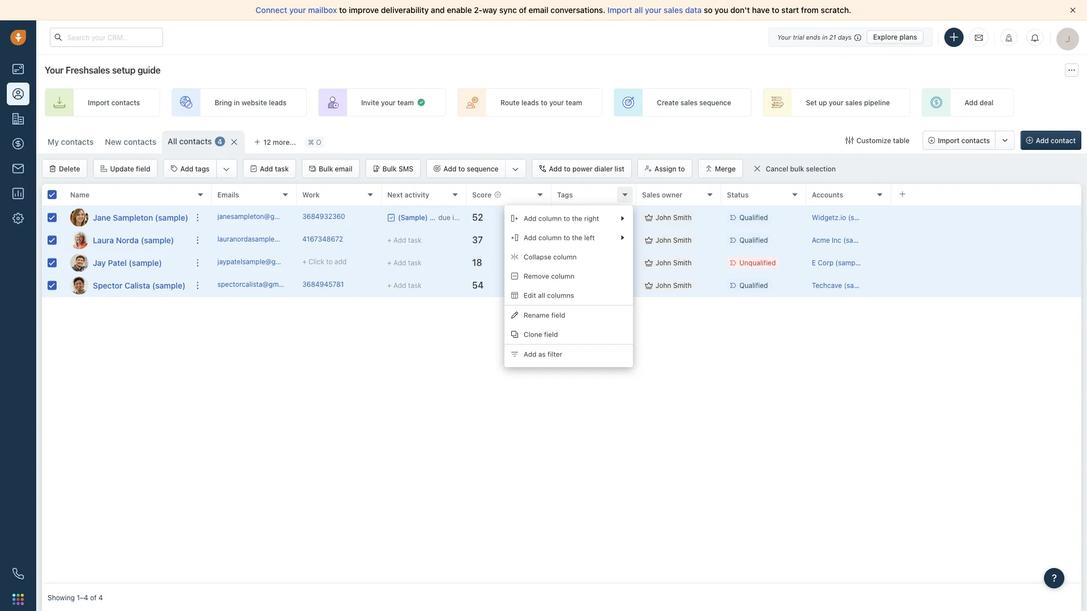 Task type: describe. For each thing, give the bounding box(es) containing it.
contacts right my
[[61, 137, 94, 147]]

invite
[[361, 99, 379, 106]]

add for add task
[[260, 165, 273, 173]]

widgetz.io
[[812, 214, 846, 222]]

12 more...
[[264, 138, 296, 146]]

0 vertical spatial of
[[519, 5, 527, 15]]

your inside route leads to your team link
[[549, 99, 564, 106]]

qualified for 54
[[740, 282, 768, 290]]

click for 18
[[564, 259, 579, 267]]

Search your CRM... text field
[[50, 28, 163, 47]]

acme
[[812, 236, 830, 244]]

1 horizontal spatial all
[[635, 5, 643, 15]]

add for 52
[[590, 214, 602, 222]]

12
[[264, 138, 271, 146]]

+ add task for 54
[[387, 282, 422, 290]]

remove column
[[524, 272, 575, 280]]

add to sequence
[[444, 165, 499, 173]]

list
[[615, 165, 625, 173]]

field for rename field
[[552, 311, 565, 319]]

clone field menu item
[[505, 325, 633, 344]]

cell for 52
[[891, 207, 1082, 229]]

merge button
[[698, 159, 743, 178]]

(sample) for spector calista (sample)
[[152, 281, 185, 290]]

add deal
[[965, 99, 994, 106]]

collapse column menu item
[[505, 248, 633, 267]]

delete
[[59, 165, 80, 173]]

add contact button
[[1021, 131, 1082, 150]]

1 horizontal spatial email
[[529, 5, 549, 15]]

2 team from the left
[[566, 99, 582, 106]]

press space to deselect this row. row containing spector calista (sample)
[[42, 275, 212, 297]]

column for remove column
[[551, 272, 575, 280]]

techcave
[[812, 282, 842, 290]]

laura norda (sample) link
[[93, 235, 174, 246]]

+ click to add for 18
[[557, 259, 602, 267]]

patel
[[108, 258, 127, 268]]

3684932360 link
[[302, 212, 345, 224]]

o
[[316, 138, 321, 146]]

close image
[[1070, 7, 1076, 13]]

container_wx8msf4aqz5i3rn1 image inside customize table button
[[846, 136, 854, 144]]

add column to the right
[[524, 215, 599, 223]]

task inside button
[[275, 165, 289, 173]]

next
[[387, 191, 403, 199]]

acme inc (sample) link
[[812, 236, 872, 244]]

field for update field
[[136, 165, 150, 173]]

update field
[[110, 165, 150, 173]]

4 contacts selected.
[[528, 219, 594, 227]]

tags
[[557, 191, 573, 199]]

assign
[[655, 165, 677, 173]]

set
[[806, 99, 817, 106]]

1 leads from the left
[[269, 99, 287, 106]]

add tags group
[[163, 159, 237, 178]]

your for your trial ends in 21 days
[[778, 33, 791, 41]]

grid containing 52
[[42, 183, 1082, 584]]

jaypatelsample@gmail.com link
[[217, 257, 304, 269]]

scratch.
[[821, 5, 852, 15]]

ends
[[806, 33, 821, 41]]

name row
[[42, 184, 212, 207]]

cell for 54
[[891, 275, 1082, 297]]

0 horizontal spatial in
[[234, 99, 240, 106]]

customize table
[[857, 136, 910, 144]]

new
[[105, 137, 122, 147]]

acme inc (sample)
[[812, 236, 872, 244]]

john smith for 37
[[656, 236, 692, 244]]

dialer
[[595, 165, 613, 173]]

explore
[[873, 33, 898, 41]]

e corp (sample)
[[812, 259, 864, 267]]

your inside set up your sales pipeline link
[[829, 99, 844, 106]]

e
[[812, 259, 816, 267]]

column for collapse column
[[553, 253, 577, 261]]

spector calista (sample)
[[93, 281, 185, 290]]

press space to deselect this row. row containing jane sampleton (sample)
[[42, 207, 212, 229]]

emails
[[217, 191, 239, 199]]

sequence for create sales sequence
[[700, 99, 731, 106]]

+ add task for 37
[[387, 236, 422, 244]]

sales
[[642, 191, 660, 199]]

sales inside set up your sales pipeline link
[[846, 99, 863, 106]]

import contacts group
[[923, 131, 1015, 150]]

phone image
[[12, 569, 24, 580]]

l image
[[70, 231, 88, 249]]

4 inside grid
[[528, 219, 533, 227]]

showing
[[48, 594, 75, 602]]

customize
[[857, 136, 891, 144]]

way
[[483, 5, 497, 15]]

j image
[[70, 209, 88, 227]]

name column header
[[65, 184, 212, 207]]

sync
[[499, 5, 517, 15]]

bulk email button
[[302, 159, 360, 178]]

0 vertical spatial in
[[823, 33, 828, 41]]

54
[[472, 280, 484, 291]]

up
[[819, 99, 827, 106]]

plans
[[900, 33, 918, 41]]

column for add column to the right
[[539, 215, 562, 223]]

+ click to add for 37
[[557, 236, 602, 244]]

angle down image
[[512, 164, 519, 175]]

connect your mailbox link
[[256, 5, 339, 15]]

route leads to your team
[[501, 99, 582, 106]]

task for 54
[[408, 282, 422, 290]]

invite your team
[[361, 99, 414, 106]]

add for add deal
[[965, 99, 978, 106]]

email image
[[975, 33, 983, 42]]

freshsales
[[66, 65, 110, 76]]

next activity
[[387, 191, 429, 199]]

contacts up add column to the left
[[534, 219, 562, 227]]

bulk
[[790, 165, 804, 173]]

john for 52
[[656, 214, 671, 222]]

press space to deselect this row. row containing 52
[[212, 207, 1082, 229]]

add for 37
[[590, 236, 602, 244]]

all
[[168, 137, 177, 146]]

jaypatelsample@gmail.com + click to add
[[217, 258, 347, 266]]

widgetz.io (sample) link
[[812, 214, 877, 222]]

trial
[[793, 33, 805, 41]]

⌘ o
[[308, 138, 321, 146]]

bulk sms button
[[366, 159, 421, 178]]

import for import contacts button
[[938, 136, 960, 144]]

add for add to sequence
[[444, 165, 457, 173]]

field for clone field
[[544, 331, 558, 339]]

remove
[[524, 272, 549, 280]]

inc
[[832, 236, 842, 244]]

explore plans
[[873, 33, 918, 41]]

your trial ends in 21 days
[[778, 33, 852, 41]]

add deal link
[[922, 88, 1014, 117]]

12 more... button
[[248, 134, 302, 150]]

add for 18
[[590, 259, 602, 267]]

0 horizontal spatial 4
[[99, 594, 103, 602]]

(sample) for acme inc (sample)
[[844, 236, 872, 244]]

guide
[[138, 65, 161, 76]]

add as filter menu item
[[505, 345, 633, 364]]

lauranordasample@gmail.com link
[[217, 234, 314, 246]]

enable
[[447, 5, 472, 15]]

assign to button
[[638, 159, 693, 178]]

your freshsales setup guide
[[45, 65, 161, 76]]

update field button
[[93, 159, 158, 178]]

rename field
[[524, 311, 565, 319]]

menu containing add column to the right
[[505, 206, 633, 368]]

jaypatelsample@gmail.com
[[217, 258, 304, 266]]

new contacts
[[105, 137, 156, 147]]

press space to deselect this row. row containing 18
[[212, 252, 1082, 275]]

task for 18
[[408, 259, 422, 267]]

sales owner
[[642, 191, 683, 199]]

bulk sms
[[383, 165, 414, 173]]

2-
[[474, 5, 483, 15]]

3684945781 link
[[302, 280, 344, 292]]

bulk for bulk sms
[[383, 165, 397, 173]]

add for add to power dialer list
[[549, 165, 562, 173]]

clone
[[524, 331, 542, 339]]

sampleton
[[113, 213, 153, 222]]

clone field
[[524, 331, 558, 339]]

bulk for bulk email
[[319, 165, 333, 173]]

invite your team link
[[318, 88, 446, 117]]

assign to
[[655, 165, 685, 173]]

52
[[472, 212, 483, 223]]



Task type: locate. For each thing, give the bounding box(es) containing it.
2 horizontal spatial import
[[938, 136, 960, 144]]

2 vertical spatial import
[[938, 136, 960, 144]]

all contacts link
[[168, 136, 212, 147]]

add for add tags
[[180, 165, 193, 173]]

field inside update field button
[[136, 165, 150, 173]]

qualified down 'status'
[[740, 214, 768, 222]]

1 vertical spatial + click to add
[[557, 236, 602, 244]]

1 qualified from the top
[[740, 214, 768, 222]]

(sample) for e corp (sample)
[[836, 259, 864, 267]]

the left right
[[572, 215, 583, 223]]

add to power dialer list
[[549, 165, 625, 173]]

import contacts for import contacts link
[[88, 99, 140, 106]]

import down add deal link
[[938, 136, 960, 144]]

1 horizontal spatial import contacts
[[938, 136, 990, 144]]

add as filter
[[524, 351, 563, 358]]

edit all columns menu item
[[505, 286, 633, 305]]

phone element
[[7, 563, 29, 586]]

3 + add task from the top
[[387, 282, 422, 290]]

create
[[657, 99, 679, 106]]

add down 4167348672 link
[[335, 258, 347, 266]]

0 vertical spatial + add task
[[387, 236, 422, 244]]

cell for 18
[[891, 252, 1082, 274]]

add inside the add to power dialer list button
[[549, 165, 562, 173]]

add up left
[[590, 214, 602, 222]]

import down your freshsales setup guide
[[88, 99, 110, 106]]

route leads to your team link
[[458, 88, 603, 117]]

1 team from the left
[[398, 99, 414, 106]]

grid
[[42, 183, 1082, 584]]

john smith for 52
[[656, 214, 692, 222]]

more...
[[273, 138, 296, 146]]

sales left data on the top right
[[664, 5, 683, 15]]

2 row group from the left
[[212, 207, 1082, 297]]

1 horizontal spatial in
[[823, 33, 828, 41]]

as
[[539, 351, 546, 358]]

(sample)
[[155, 213, 188, 222], [848, 214, 877, 222], [141, 236, 174, 245], [844, 236, 872, 244], [129, 258, 162, 268], [836, 259, 864, 267], [152, 281, 185, 290], [844, 282, 872, 290]]

qualified for 52
[[740, 214, 768, 222]]

0 horizontal spatial all
[[538, 292, 545, 300]]

import right conversations.
[[608, 5, 633, 15]]

(sample) right sampleton
[[155, 213, 188, 222]]

1 vertical spatial email
[[335, 165, 352, 173]]

spectorcalista@gmail.com link
[[217, 280, 302, 292]]

import contacts down add deal link
[[938, 136, 990, 144]]

2 vertical spatial + click to add
[[557, 259, 602, 267]]

in
[[823, 33, 828, 41], [234, 99, 240, 106]]

1 vertical spatial your
[[45, 65, 64, 76]]

sequence inside button
[[467, 165, 499, 173]]

add to sequence group
[[427, 159, 526, 178]]

row group containing 52
[[212, 207, 1082, 297]]

4167348672
[[302, 235, 343, 243]]

1 vertical spatial of
[[90, 594, 97, 602]]

0 vertical spatial the
[[572, 215, 583, 223]]

website
[[242, 99, 267, 106]]

start
[[782, 5, 799, 15]]

click up collapse column menu item
[[564, 236, 579, 244]]

(sample) down jane sampleton (sample) link
[[141, 236, 174, 245]]

table
[[893, 136, 910, 144]]

(sample) up the acme inc (sample) link
[[848, 214, 877, 222]]

contacts inside import contacts button
[[962, 136, 990, 144]]

4 cell from the top
[[891, 275, 1082, 297]]

(sample) for jay patel (sample)
[[129, 258, 162, 268]]

4 inside all contacts 4
[[218, 138, 222, 146]]

1 bulk from the left
[[319, 165, 333, 173]]

1 vertical spatial import contacts
[[938, 136, 990, 144]]

bring
[[215, 99, 232, 106]]

smith for 37
[[673, 236, 692, 244]]

bulk down o on the top
[[319, 165, 333, 173]]

field inside clone field menu item
[[544, 331, 558, 339]]

4 john smith from the top
[[656, 282, 692, 290]]

data
[[685, 5, 702, 15]]

+ click to add down left
[[557, 259, 602, 267]]

collapse
[[524, 253, 552, 261]]

your left freshsales
[[45, 65, 64, 76]]

+
[[557, 214, 562, 222], [557, 236, 562, 244], [387, 236, 392, 244], [302, 258, 307, 266], [557, 259, 562, 267], [387, 259, 392, 267], [387, 282, 392, 290]]

0 vertical spatial your
[[778, 33, 791, 41]]

1 horizontal spatial leads
[[522, 99, 539, 106]]

smith for 52
[[673, 214, 692, 222]]

0 vertical spatial 4
[[218, 138, 222, 146]]

janesampleton@gmail.com link
[[217, 212, 303, 224]]

column down 4 contacts selected.
[[539, 234, 562, 242]]

sales
[[664, 5, 683, 15], [681, 99, 698, 106], [846, 99, 863, 106]]

and
[[431, 5, 445, 15]]

lauranordasample@gmail.com
[[217, 235, 314, 243]]

your left data on the top right
[[645, 5, 662, 15]]

press space to deselect this row. row containing 37
[[212, 229, 1082, 252]]

0 vertical spatial field
[[136, 165, 150, 173]]

accounts
[[812, 191, 843, 199]]

improve
[[349, 5, 379, 15]]

of
[[519, 5, 527, 15], [90, 594, 97, 602]]

3 cell from the top
[[891, 252, 1082, 274]]

2 leads from the left
[[522, 99, 539, 106]]

+ click to add down selected. on the top of page
[[557, 236, 602, 244]]

container_wx8msf4aqz5i3rn1 image inside invite your team link
[[417, 98, 426, 107]]

qualified
[[740, 214, 768, 222], [740, 236, 768, 244], [740, 282, 768, 290]]

john smith for 18
[[656, 259, 692, 267]]

days
[[838, 33, 852, 41]]

2 vertical spatial field
[[544, 331, 558, 339]]

field right clone
[[544, 331, 558, 339]]

the for left
[[572, 234, 583, 242]]

column
[[539, 215, 562, 223], [539, 234, 562, 242], [553, 253, 577, 261], [551, 272, 575, 280]]

0 horizontal spatial bulk
[[319, 165, 333, 173]]

add for add contact
[[1036, 136, 1049, 144]]

1 + click to add from the top
[[557, 214, 602, 222]]

all right edit
[[538, 292, 545, 300]]

sequence right create at right top
[[700, 99, 731, 106]]

selection
[[806, 165, 836, 173]]

your right 'route'
[[549, 99, 564, 106]]

1 cell from the top
[[891, 207, 1082, 229]]

right
[[584, 215, 599, 223]]

1 horizontal spatial sequence
[[700, 99, 731, 106]]

(sample) right corp
[[836, 259, 864, 267]]

cell
[[891, 207, 1082, 229], [891, 229, 1082, 251], [891, 252, 1082, 274], [891, 275, 1082, 297]]

import all your sales data link
[[608, 5, 704, 15]]

contacts inside import contacts link
[[111, 99, 140, 106]]

add inside add tags "button"
[[180, 165, 193, 173]]

1 horizontal spatial team
[[566, 99, 582, 106]]

import inside button
[[938, 136, 960, 144]]

import contacts for import contacts button
[[938, 136, 990, 144]]

3 john from the top
[[656, 259, 671, 267]]

2 cell from the top
[[891, 229, 1082, 251]]

1 john smith from the top
[[656, 214, 692, 222]]

jane sampleton (sample) link
[[93, 212, 188, 223]]

1 vertical spatial sequence
[[467, 165, 499, 173]]

1 vertical spatial all
[[538, 292, 545, 300]]

add inside add as filter menu item
[[524, 351, 537, 358]]

add column to the left
[[524, 234, 595, 242]]

2 qualified from the top
[[740, 236, 768, 244]]

john for 54
[[656, 282, 671, 290]]

1 vertical spatial + add task
[[387, 259, 422, 267]]

click down 4167348672 link
[[309, 258, 324, 266]]

2 bulk from the left
[[383, 165, 397, 173]]

qualified for 37
[[740, 236, 768, 244]]

(sample) up spector calista (sample) in the left top of the page
[[129, 258, 162, 268]]

add down right
[[590, 236, 602, 244]]

+ click to add for 52
[[557, 214, 602, 222]]

from
[[801, 5, 819, 15]]

row group
[[42, 207, 212, 297], [212, 207, 1082, 297]]

create sales sequence
[[657, 99, 731, 106]]

freshworks switcher image
[[12, 594, 24, 606]]

leads right 'website'
[[269, 99, 287, 106]]

(sample) right inc on the top
[[844, 236, 872, 244]]

(sample) down e corp (sample)
[[844, 282, 872, 290]]

j image
[[70, 254, 88, 272]]

0 vertical spatial all
[[635, 5, 643, 15]]

my
[[48, 137, 59, 147]]

4 right 1–4
[[99, 594, 103, 602]]

import contacts inside button
[[938, 136, 990, 144]]

row group containing jane sampleton (sample)
[[42, 207, 212, 297]]

create sales sequence link
[[614, 88, 752, 117]]

3 john smith from the top
[[656, 259, 692, 267]]

0 horizontal spatial import contacts
[[88, 99, 140, 106]]

press space to deselect this row. row
[[42, 207, 212, 229], [212, 207, 1082, 229], [42, 229, 212, 252], [212, 229, 1082, 252], [42, 252, 212, 275], [212, 252, 1082, 275], [42, 275, 212, 297], [212, 275, 1082, 297]]

+ add task for 18
[[387, 259, 422, 267]]

left
[[584, 234, 595, 242]]

+ click to add
[[557, 214, 602, 222], [557, 236, 602, 244], [557, 259, 602, 267]]

1 horizontal spatial bulk
[[383, 165, 397, 173]]

remove column menu item
[[505, 267, 633, 286]]

21
[[830, 33, 836, 41]]

john smith for 54
[[656, 282, 692, 290]]

status
[[727, 191, 749, 199]]

leads right 'route'
[[522, 99, 539, 106]]

john for 18
[[656, 259, 671, 267]]

1 vertical spatial in
[[234, 99, 240, 106]]

smith for 18
[[673, 259, 692, 267]]

(sample) for jane sampleton (sample)
[[155, 213, 188, 222]]

of right 1–4
[[90, 594, 97, 602]]

your left "trial"
[[778, 33, 791, 41]]

0 vertical spatial sequence
[[700, 99, 731, 106]]

sales inside 'create sales sequence' link
[[681, 99, 698, 106]]

menu
[[505, 206, 633, 368]]

rename field menu item
[[505, 306, 633, 325]]

angle down image
[[223, 164, 230, 175]]

spectorcalista@gmail.com
[[217, 281, 302, 288]]

click left right
[[564, 214, 579, 222]]

import contacts
[[88, 99, 140, 106], [938, 136, 990, 144]]

+ click to add up left
[[557, 214, 602, 222]]

bulk inside 'button'
[[319, 165, 333, 173]]

click for 37
[[564, 236, 579, 244]]

2 the from the top
[[572, 234, 583, 242]]

contact
[[1051, 136, 1076, 144]]

add for add column to the left
[[524, 234, 537, 242]]

container_wx8msf4aqz5i3rn1 image
[[846, 136, 854, 144], [387, 214, 395, 222], [645, 236, 653, 244], [645, 259, 653, 267]]

2 john from the top
[[656, 236, 671, 244]]

smith for 54
[[673, 282, 692, 290]]

column up the columns in the right of the page
[[551, 272, 575, 280]]

power
[[573, 165, 593, 173]]

4 up add column to the left
[[528, 219, 533, 227]]

to inside button
[[458, 165, 465, 173]]

0 vertical spatial + click to add
[[557, 214, 602, 222]]

bulk inside button
[[383, 165, 397, 173]]

add to sequence button
[[427, 160, 506, 178]]

spector calista (sample) link
[[93, 280, 185, 291]]

your for your freshsales setup guide
[[45, 65, 64, 76]]

1 john from the top
[[656, 214, 671, 222]]

cell for 37
[[891, 229, 1082, 251]]

0 horizontal spatial of
[[90, 594, 97, 602]]

task for 37
[[408, 236, 422, 244]]

activity
[[405, 191, 429, 199]]

jay patel (sample) link
[[93, 257, 162, 269]]

leads
[[269, 99, 287, 106], [522, 99, 539, 106]]

0 horizontal spatial leads
[[269, 99, 287, 106]]

columns
[[547, 292, 574, 300]]

your right invite on the left top of the page
[[381, 99, 396, 106]]

2 vertical spatial qualified
[[740, 282, 768, 290]]

spector
[[93, 281, 123, 290]]

contacts right the "new"
[[124, 137, 156, 147]]

the left left
[[572, 234, 583, 242]]

all inside menu item
[[538, 292, 545, 300]]

2 vertical spatial 4
[[99, 594, 103, 602]]

bulk left sms
[[383, 165, 397, 173]]

spectorcalista@gmail.com 3684945781
[[217, 281, 344, 288]]

0 horizontal spatial email
[[335, 165, 352, 173]]

qualified up unqualified
[[740, 236, 768, 244]]

press space to deselect this row. row containing laura norda (sample)
[[42, 229, 212, 252]]

⌘
[[308, 138, 314, 146]]

0 vertical spatial qualified
[[740, 214, 768, 222]]

add
[[590, 214, 602, 222], [590, 236, 602, 244], [335, 258, 347, 266], [590, 259, 602, 267]]

1 horizontal spatial 4
[[218, 138, 222, 146]]

add tags
[[180, 165, 210, 173]]

press space to deselect this row. row containing jay patel (sample)
[[42, 252, 212, 275]]

add down left
[[590, 259, 602, 267]]

3684945781
[[302, 281, 344, 288]]

1 vertical spatial 4
[[528, 219, 533, 227]]

0 horizontal spatial team
[[398, 99, 414, 106]]

2 + add task from the top
[[387, 259, 422, 267]]

3 + click to add from the top
[[557, 259, 602, 267]]

you
[[715, 5, 729, 15]]

container_wx8msf4aqz5i3rn1 image
[[417, 98, 426, 107], [754, 165, 761, 173], [645, 214, 653, 222], [645, 282, 653, 290]]

1 the from the top
[[572, 215, 583, 223]]

add for add as filter
[[524, 351, 537, 358]]

field right "update"
[[136, 165, 150, 173]]

1 + add task from the top
[[387, 236, 422, 244]]

contacts down setup
[[111, 99, 140, 106]]

work
[[302, 191, 320, 199]]

1 smith from the top
[[673, 214, 692, 222]]

click for 52
[[564, 214, 579, 222]]

4 john from the top
[[656, 282, 671, 290]]

column up add column to the left
[[539, 215, 562, 223]]

import
[[608, 5, 633, 15], [88, 99, 110, 106], [938, 136, 960, 144]]

import for import contacts link
[[88, 99, 110, 106]]

click up remove column
[[564, 259, 579, 267]]

4 smith from the top
[[673, 282, 692, 290]]

2 + click to add from the top
[[557, 236, 602, 244]]

jane sampleton (sample)
[[93, 213, 188, 222]]

team
[[398, 99, 414, 106], [566, 99, 582, 106]]

all left data on the top right
[[635, 5, 643, 15]]

import contacts down setup
[[88, 99, 140, 106]]

your left mailbox
[[289, 5, 306, 15]]

4
[[218, 138, 222, 146], [528, 219, 533, 227], [99, 594, 103, 602]]

rename
[[524, 311, 550, 319]]

in left 21
[[823, 33, 828, 41]]

sales right create at right top
[[681, 99, 698, 106]]

email inside 'button'
[[335, 165, 352, 173]]

sequence for add to sequence
[[467, 165, 499, 173]]

column for add column to the left
[[539, 234, 562, 242]]

your inside invite your team link
[[381, 99, 396, 106]]

1 vertical spatial field
[[552, 311, 565, 319]]

4167348672 link
[[302, 234, 343, 246]]

2 horizontal spatial 4
[[528, 219, 533, 227]]

connect your mailbox to improve deliverability and enable 2-way sync of email conversations. import all your sales data so you don't have to start from scratch.
[[256, 5, 852, 15]]

filter
[[548, 351, 563, 358]]

s image
[[70, 277, 88, 295]]

add inside the add task button
[[260, 165, 273, 173]]

contacts right all
[[179, 137, 212, 146]]

1 horizontal spatial of
[[519, 5, 527, 15]]

add for add column to the right
[[524, 215, 537, 223]]

of right sync
[[519, 5, 527, 15]]

john smith
[[656, 214, 692, 222], [656, 236, 692, 244], [656, 259, 692, 267], [656, 282, 692, 290]]

contacts down add deal
[[962, 136, 990, 144]]

name
[[70, 191, 89, 199]]

2 john smith from the top
[[656, 236, 692, 244]]

0 horizontal spatial sequence
[[467, 165, 499, 173]]

sales left pipeline
[[846, 99, 863, 106]]

0 horizontal spatial your
[[45, 65, 64, 76]]

3 qualified from the top
[[740, 282, 768, 290]]

in right bring at top
[[234, 99, 240, 106]]

add inside add deal link
[[965, 99, 978, 106]]

so
[[704, 5, 713, 15]]

the for right
[[572, 215, 583, 223]]

your right up
[[829, 99, 844, 106]]

1 horizontal spatial import
[[608, 5, 633, 15]]

3 smith from the top
[[673, 259, 692, 267]]

0 vertical spatial import contacts
[[88, 99, 140, 106]]

4 right all contacts link
[[218, 138, 222, 146]]

0 vertical spatial import
[[608, 5, 633, 15]]

john for 37
[[656, 236, 671, 244]]

cancel bulk selection
[[766, 165, 836, 173]]

0 vertical spatial email
[[529, 5, 549, 15]]

2 vertical spatial + add task
[[387, 282, 422, 290]]

1 row group from the left
[[42, 207, 212, 297]]

2 smith from the top
[[673, 236, 692, 244]]

qualified down unqualified
[[740, 282, 768, 290]]

press space to deselect this row. row containing 54
[[212, 275, 1082, 297]]

sequence up the score on the left top
[[467, 165, 499, 173]]

add inside 'add contact' button
[[1036, 136, 1049, 144]]

1 vertical spatial qualified
[[740, 236, 768, 244]]

bulk email
[[319, 165, 352, 173]]

1 vertical spatial import
[[88, 99, 110, 106]]

(sample) for laura norda (sample)
[[141, 236, 174, 245]]

all
[[635, 5, 643, 15], [538, 292, 545, 300]]

(sample) right calista on the left of the page
[[152, 281, 185, 290]]

new contacts button
[[99, 131, 162, 153], [105, 137, 156, 147]]

jay patel (sample)
[[93, 258, 162, 268]]

column up remove column menu item
[[553, 253, 577, 261]]

field down the columns in the right of the page
[[552, 311, 565, 319]]

0 horizontal spatial import
[[88, 99, 110, 106]]

add inside add to sequence button
[[444, 165, 457, 173]]

1 horizontal spatial your
[[778, 33, 791, 41]]

setup
[[112, 65, 135, 76]]

1 vertical spatial the
[[572, 234, 583, 242]]

37
[[472, 235, 483, 246]]

field inside rename field menu item
[[552, 311, 565, 319]]



Task type: vqa. For each thing, say whether or not it's contained in the screenshot.
Email status is Active
no



